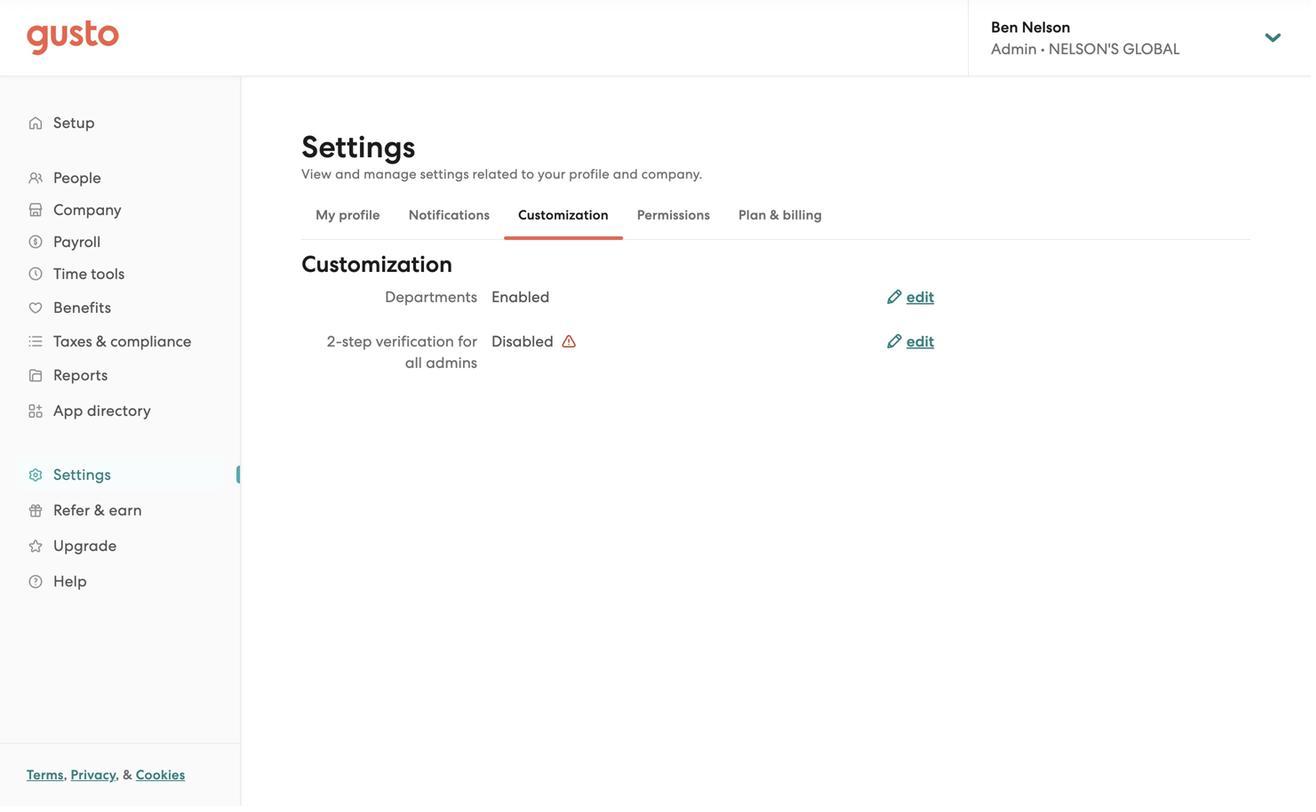 Task type: locate. For each thing, give the bounding box(es) containing it.
settings for settings view and manage settings related to your profile and company.
[[301, 129, 415, 165]]

,
[[64, 767, 67, 783], [116, 767, 119, 783]]

profile
[[569, 166, 610, 182], [339, 207, 380, 223]]

2 , from the left
[[116, 767, 119, 783]]

admins
[[426, 354, 477, 372]]

settings
[[301, 129, 415, 165], [53, 466, 111, 484]]

home image
[[27, 20, 119, 56]]

privacy link
[[71, 767, 116, 783]]

2 edit button from the top
[[887, 331, 934, 352]]

company.
[[641, 166, 703, 182]]

0 vertical spatial edit button
[[887, 287, 934, 308]]

& right taxes
[[96, 332, 107, 350]]

earn
[[109, 501, 142, 519]]

& for compliance
[[96, 332, 107, 350]]

1 vertical spatial settings
[[53, 466, 111, 484]]

privacy
[[71, 767, 116, 783]]

people button
[[18, 162, 222, 194]]

1 horizontal spatial settings
[[301, 129, 415, 165]]

customization down my profile
[[301, 251, 453, 278]]

, left privacy
[[64, 767, 67, 783]]

terms , privacy , & cookies
[[27, 767, 185, 783]]

&
[[770, 207, 780, 223], [96, 332, 107, 350], [94, 501, 105, 519], [123, 767, 132, 783]]

terms link
[[27, 767, 64, 783]]

edit button for enabled
[[887, 287, 934, 308]]

settings inside settings view and manage settings related to your profile and company.
[[301, 129, 415, 165]]

1 vertical spatial profile
[[339, 207, 380, 223]]

0 horizontal spatial ,
[[64, 767, 67, 783]]

edit button
[[887, 287, 934, 308], [887, 331, 934, 352]]

profile right your on the top left of the page
[[569, 166, 610, 182]]

to
[[521, 166, 534, 182]]

help
[[53, 572, 87, 590]]

taxes & compliance button
[[18, 325, 222, 357]]

my profile button
[[301, 194, 394, 236]]

taxes
[[53, 332, 92, 350]]

& inside button
[[770, 207, 780, 223]]

settings view and manage settings related to your profile and company.
[[301, 129, 703, 182]]

& right plan
[[770, 207, 780, 223]]

, left cookies
[[116, 767, 119, 783]]

settings for settings
[[53, 466, 111, 484]]

0 vertical spatial customization
[[518, 207, 609, 223]]

customization down your on the top left of the page
[[518, 207, 609, 223]]

settings up refer
[[53, 466, 111, 484]]

people
[[53, 169, 101, 187]]

edit
[[907, 288, 934, 306], [907, 332, 934, 351]]

terms
[[27, 767, 64, 783]]

and right view
[[335, 166, 360, 182]]

customization
[[518, 207, 609, 223], [301, 251, 453, 278]]

departments
[[385, 288, 477, 306]]

settings
[[420, 166, 469, 182]]

and left company.
[[613, 166, 638, 182]]

& for billing
[[770, 207, 780, 223]]

0 vertical spatial settings
[[301, 129, 415, 165]]

cookies button
[[136, 764, 185, 786]]

refer & earn link
[[18, 494, 222, 526]]

cookies
[[136, 767, 185, 783]]

settings inside gusto navigation element
[[53, 466, 111, 484]]

& inside dropdown button
[[96, 332, 107, 350]]

reports
[[53, 366, 108, 384]]

profile right my
[[339, 207, 380, 223]]

•
[[1041, 40, 1045, 58]]

& for earn
[[94, 501, 105, 519]]

1 vertical spatial customization
[[301, 251, 453, 278]]

benefits
[[53, 299, 111, 316]]

customization button
[[504, 194, 623, 236]]

list
[[0, 162, 240, 599]]

1 horizontal spatial and
[[613, 166, 638, 182]]

1 horizontal spatial ,
[[116, 767, 119, 783]]

my profile
[[316, 207, 380, 223]]

1 edit from the top
[[907, 288, 934, 306]]

1 vertical spatial edit
[[907, 332, 934, 351]]

payroll
[[53, 233, 101, 251]]

0 horizontal spatial and
[[335, 166, 360, 182]]

enabled
[[492, 288, 550, 306]]

directory
[[87, 402, 151, 420]]

app
[[53, 402, 83, 420]]

compliance
[[110, 332, 192, 350]]

0 vertical spatial edit
[[907, 288, 934, 306]]

admin
[[991, 40, 1037, 58]]

2 edit from the top
[[907, 332, 934, 351]]

plan & billing button
[[724, 194, 836, 236]]

1 horizontal spatial customization
[[518, 207, 609, 223]]

1 vertical spatial edit button
[[887, 331, 934, 352]]

customization inside button
[[518, 207, 609, 223]]

time
[[53, 265, 87, 283]]

billing
[[783, 207, 822, 223]]

1 horizontal spatial profile
[[569, 166, 610, 182]]

and
[[335, 166, 360, 182], [613, 166, 638, 182]]

permissions button
[[623, 194, 724, 236]]

settings up manage
[[301, 129, 415, 165]]

module__icon___go7vc image
[[562, 334, 576, 348]]

0 vertical spatial profile
[[569, 166, 610, 182]]

1 edit button from the top
[[887, 287, 934, 308]]

0 horizontal spatial settings
[[53, 466, 111, 484]]

& left earn at the bottom left of the page
[[94, 501, 105, 519]]

0 horizontal spatial profile
[[339, 207, 380, 223]]

verification
[[376, 332, 454, 350]]

& inside 'link'
[[94, 501, 105, 519]]

upgrade
[[53, 537, 117, 555]]

settings tabs tab list
[[301, 190, 1251, 240]]

edit button for disabled
[[887, 331, 934, 352]]



Task type: describe. For each thing, give the bounding box(es) containing it.
ben
[[991, 18, 1018, 36]]

0 horizontal spatial customization
[[301, 251, 453, 278]]

your
[[538, 166, 566, 182]]

help link
[[18, 565, 222, 597]]

refer & earn
[[53, 501, 142, 519]]

related
[[472, 166, 518, 182]]

company button
[[18, 194, 222, 226]]

time tools button
[[18, 258, 222, 290]]

setup link
[[18, 107, 222, 139]]

plan & billing
[[739, 207, 822, 223]]

payroll button
[[18, 226, 222, 258]]

ben nelson admin • nelson's global
[[991, 18, 1180, 58]]

permissions
[[637, 207, 710, 223]]

all
[[405, 354, 422, 372]]

time tools
[[53, 265, 125, 283]]

upgrade link
[[18, 530, 222, 562]]

nelson's
[[1049, 40, 1119, 58]]

edit for enabled
[[907, 288, 934, 306]]

& left cookies
[[123, 767, 132, 783]]

view
[[301, 166, 332, 182]]

list containing people
[[0, 162, 240, 599]]

setup
[[53, 114, 95, 132]]

taxes & compliance
[[53, 332, 192, 350]]

1 , from the left
[[64, 767, 67, 783]]

my
[[316, 207, 336, 223]]

app directory link
[[18, 395, 222, 427]]

gusto navigation element
[[0, 76, 240, 628]]

settings link
[[18, 459, 222, 491]]

manage
[[364, 166, 417, 182]]

app directory
[[53, 402, 151, 420]]

2 and from the left
[[613, 166, 638, 182]]

notifications button
[[394, 194, 504, 236]]

1 and from the left
[[335, 166, 360, 182]]

2-
[[327, 332, 342, 350]]

notifications
[[409, 207, 490, 223]]

2-step verification for all admins
[[327, 332, 477, 372]]

step
[[342, 332, 372, 350]]

refer
[[53, 501, 90, 519]]

plan
[[739, 207, 766, 223]]

benefits link
[[18, 292, 222, 324]]

tools
[[91, 265, 125, 283]]

edit for disabled
[[907, 332, 934, 351]]

company
[[53, 201, 122, 219]]

for
[[458, 332, 477, 350]]

disabled
[[492, 332, 557, 350]]

nelson
[[1022, 18, 1071, 36]]

profile inside settings view and manage settings related to your profile and company.
[[569, 166, 610, 182]]

profile inside my profile 'button'
[[339, 207, 380, 223]]

global
[[1123, 40, 1180, 58]]

reports link
[[18, 359, 222, 391]]



Task type: vqa. For each thing, say whether or not it's contained in the screenshot.
top team
no



